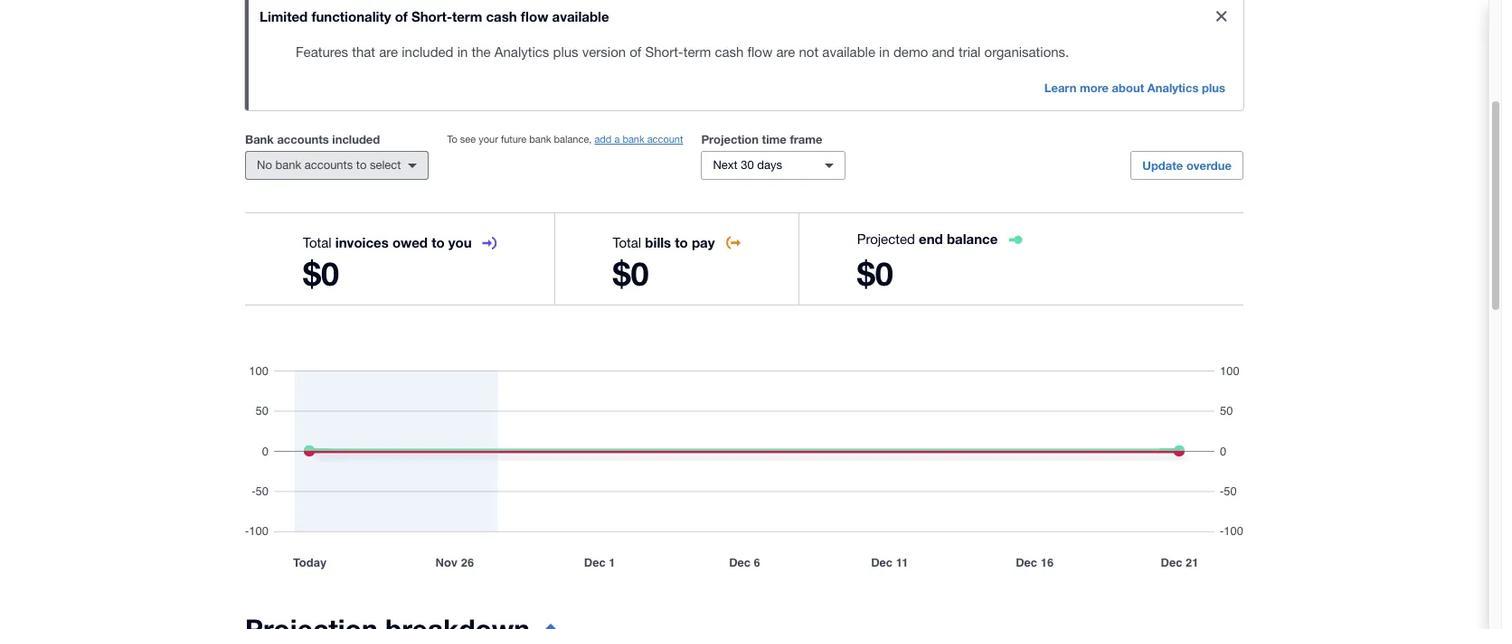 Task type: vqa. For each thing, say whether or not it's contained in the screenshot.
Total Bills To Pay $0
yes



Task type: locate. For each thing, give the bounding box(es) containing it.
0 horizontal spatial to
[[356, 158, 367, 172]]

0 vertical spatial cash
[[486, 8, 517, 24]]

pay
[[692, 234, 715, 251]]

0 horizontal spatial $0
[[303, 254, 339, 293]]

of right functionality on the left top of the page
[[395, 8, 408, 24]]

learn
[[1045, 81, 1077, 95]]

1 vertical spatial term
[[684, 44, 711, 60]]

included down 'limited functionality of short-term cash flow available' on the top of page
[[402, 44, 454, 60]]

total left bills
[[613, 235, 642, 251]]

to inside total invoices owed to you $0
[[432, 234, 445, 251]]

to see your future bank balance, add a bank account
[[447, 134, 684, 145]]

0 horizontal spatial analytics
[[495, 44, 550, 60]]

to
[[447, 134, 458, 145]]

30
[[741, 158, 754, 172]]

are left not
[[777, 44, 796, 60]]

$0 down projected
[[857, 254, 894, 293]]

0 vertical spatial plus
[[553, 44, 579, 60]]

0 horizontal spatial are
[[379, 44, 398, 60]]

2 total from the left
[[613, 235, 642, 251]]

in left demo
[[880, 44, 890, 60]]

0 horizontal spatial bank
[[275, 158, 301, 172]]

learn more about analytics plus link
[[1034, 74, 1237, 103]]

plus left version
[[553, 44, 579, 60]]

bills
[[645, 234, 672, 251]]

included up no bank accounts to select popup button
[[332, 132, 380, 147]]

0 horizontal spatial in
[[458, 44, 468, 60]]

no bank accounts to select button
[[245, 151, 429, 180]]

1 horizontal spatial are
[[777, 44, 796, 60]]

1 horizontal spatial $0
[[613, 254, 649, 293]]

demo
[[894, 44, 929, 60]]

2 horizontal spatial bank
[[623, 134, 645, 145]]

you
[[449, 234, 472, 251]]

and
[[932, 44, 955, 60]]

to left you
[[432, 234, 445, 251]]

0 horizontal spatial total
[[303, 235, 332, 251]]

1 horizontal spatial flow
[[748, 44, 773, 60]]

total inside total bills to pay $0
[[613, 235, 642, 251]]

total
[[303, 235, 332, 251], [613, 235, 642, 251]]

1 total from the left
[[303, 235, 332, 251]]

trial
[[959, 44, 981, 60]]

short-
[[412, 8, 452, 24], [646, 44, 684, 60]]

accounts up no bank accounts to select
[[277, 132, 329, 147]]

0 vertical spatial analytics
[[495, 44, 550, 60]]

plus
[[553, 44, 579, 60], [1202, 81, 1226, 95]]

1 vertical spatial flow
[[748, 44, 773, 60]]

0 vertical spatial accounts
[[277, 132, 329, 147]]

accounts inside no bank accounts to select popup button
[[305, 158, 353, 172]]

bank right no
[[275, 158, 301, 172]]

1 vertical spatial cash
[[715, 44, 744, 60]]

1 horizontal spatial of
[[630, 44, 642, 60]]

analytics right the
[[495, 44, 550, 60]]

available right not
[[823, 44, 876, 60]]

version
[[582, 44, 626, 60]]

accounts
[[277, 132, 329, 147], [305, 158, 353, 172]]

total for $0
[[613, 235, 642, 251]]

to inside popup button
[[356, 158, 367, 172]]

1 horizontal spatial in
[[880, 44, 890, 60]]

accounts down bank accounts included
[[305, 158, 353, 172]]

bank accounts included
[[245, 132, 380, 147]]

are right that
[[379, 44, 398, 60]]

1 vertical spatial short-
[[646, 44, 684, 60]]

short- right functionality on the left top of the page
[[412, 8, 452, 24]]

analytics
[[495, 44, 550, 60], [1148, 81, 1199, 95]]

cash
[[486, 8, 517, 24], [715, 44, 744, 60]]

are
[[379, 44, 398, 60], [777, 44, 796, 60]]

projection time frame
[[702, 132, 823, 147]]

account
[[648, 134, 684, 145]]

1 horizontal spatial total
[[613, 235, 642, 251]]

0 vertical spatial short-
[[412, 8, 452, 24]]

2 horizontal spatial to
[[675, 234, 688, 251]]

to
[[356, 158, 367, 172], [432, 234, 445, 251], [675, 234, 688, 251]]

features
[[296, 44, 348, 60]]

available
[[552, 8, 609, 24], [823, 44, 876, 60]]

1 horizontal spatial available
[[823, 44, 876, 60]]

limited
[[260, 8, 308, 24]]

to inside total bills to pay $0
[[675, 234, 688, 251]]

1 $0 from the left
[[303, 254, 339, 293]]

$0
[[303, 254, 339, 293], [613, 254, 649, 293], [857, 254, 894, 293]]

more
[[1080, 81, 1109, 95]]

2 $0 from the left
[[613, 254, 649, 293]]

to for total invoices owed to you $0
[[432, 234, 445, 251]]

add a bank account link
[[595, 134, 684, 145]]

1 horizontal spatial included
[[402, 44, 454, 60]]

total for you
[[303, 235, 332, 251]]

1 in from the left
[[458, 44, 468, 60]]

no
[[257, 158, 272, 172]]

cash left not
[[715, 44, 744, 60]]

in left the
[[458, 44, 468, 60]]

plus down close image
[[1202, 81, 1226, 95]]

0 horizontal spatial included
[[332, 132, 380, 147]]

2 horizontal spatial $0
[[857, 254, 894, 293]]

$0 inside total invoices owed to you $0
[[303, 254, 339, 293]]

term
[[452, 8, 483, 24], [684, 44, 711, 60]]

bank
[[530, 134, 552, 145], [623, 134, 645, 145], [275, 158, 301, 172]]

1 vertical spatial analytics
[[1148, 81, 1199, 95]]

1 vertical spatial plus
[[1202, 81, 1226, 95]]

invoices
[[336, 234, 389, 251]]

0 vertical spatial of
[[395, 8, 408, 24]]

0 horizontal spatial available
[[552, 8, 609, 24]]

0 vertical spatial included
[[402, 44, 454, 60]]

bank right a
[[623, 134, 645, 145]]

2 in from the left
[[880, 44, 890, 60]]

flow
[[521, 8, 549, 24], [748, 44, 773, 60]]

0 horizontal spatial flow
[[521, 8, 549, 24]]

$0 down bills
[[613, 254, 649, 293]]

of right version
[[630, 44, 642, 60]]

overdue
[[1187, 158, 1232, 173]]

in
[[458, 44, 468, 60], [880, 44, 890, 60]]

to for no bank accounts to select
[[356, 158, 367, 172]]

1 vertical spatial of
[[630, 44, 642, 60]]

0 vertical spatial flow
[[521, 8, 549, 24]]

to left select
[[356, 158, 367, 172]]

of
[[395, 8, 408, 24], [630, 44, 642, 60]]

future
[[501, 134, 527, 145]]

cash up the
[[486, 8, 517, 24]]

$0 down invoices at the top left of the page
[[303, 254, 339, 293]]

available up version
[[552, 8, 609, 24]]

total inside total invoices owed to you $0
[[303, 235, 332, 251]]

functionality
[[312, 8, 391, 24]]

1 vertical spatial accounts
[[305, 158, 353, 172]]

included
[[402, 44, 454, 60], [332, 132, 380, 147]]

1 vertical spatial included
[[332, 132, 380, 147]]

1 horizontal spatial to
[[432, 234, 445, 251]]

frame
[[790, 132, 823, 147]]

see
[[460, 134, 476, 145]]

total left invoices at the top left of the page
[[303, 235, 332, 251]]

short- right version
[[646, 44, 684, 60]]

0 horizontal spatial term
[[452, 8, 483, 24]]

1 horizontal spatial analytics
[[1148, 81, 1199, 95]]

bank right future
[[530, 134, 552, 145]]

learn more about analytics plus
[[1045, 81, 1226, 95]]

included inside limited functionality of short-term cash flow available status
[[402, 44, 454, 60]]

to left pay
[[675, 234, 688, 251]]

analytics right about
[[1148, 81, 1199, 95]]



Task type: describe. For each thing, give the bounding box(es) containing it.
1 horizontal spatial plus
[[1202, 81, 1226, 95]]

update
[[1143, 158, 1184, 173]]

0 horizontal spatial short-
[[412, 8, 452, 24]]

add
[[595, 134, 612, 145]]

select
[[370, 158, 401, 172]]

$0 inside total bills to pay $0
[[613, 254, 649, 293]]

balance
[[947, 231, 998, 247]]

total invoices owed to you $0
[[303, 234, 472, 293]]

1 vertical spatial available
[[823, 44, 876, 60]]

owed
[[393, 234, 428, 251]]

projection
[[702, 132, 759, 147]]

1 are from the left
[[379, 44, 398, 60]]

no bank accounts to select
[[257, 158, 401, 172]]

2 are from the left
[[777, 44, 796, 60]]

update overdue
[[1143, 158, 1232, 173]]

projected
[[857, 232, 916, 247]]

1 horizontal spatial cash
[[715, 44, 744, 60]]

limited functionality of short-term cash flow available
[[260, 8, 609, 24]]

1 horizontal spatial short-
[[646, 44, 684, 60]]

0 horizontal spatial of
[[395, 8, 408, 24]]

next 30 days button
[[702, 151, 846, 180]]

close image
[[1204, 0, 1240, 34]]

features that are included in the analytics plus version of short-term cash flow are not available in demo and trial organisations.
[[296, 44, 1070, 60]]

1 horizontal spatial term
[[684, 44, 711, 60]]

time
[[762, 132, 787, 147]]

0 horizontal spatial plus
[[553, 44, 579, 60]]

the
[[472, 44, 491, 60]]

days
[[758, 158, 783, 172]]

bank
[[245, 132, 274, 147]]

bank inside popup button
[[275, 158, 301, 172]]

end
[[919, 231, 943, 247]]

that
[[352, 44, 376, 60]]

about
[[1113, 81, 1145, 95]]

projected end balance
[[857, 231, 998, 247]]

organisations.
[[985, 44, 1070, 60]]

1 horizontal spatial bank
[[530, 134, 552, 145]]

limited functionality of short-term cash flow available status
[[245, 0, 1244, 110]]

balance,
[[554, 134, 592, 145]]

0 vertical spatial available
[[552, 8, 609, 24]]

update overdue button
[[1131, 151, 1244, 180]]

not
[[799, 44, 819, 60]]

total bills to pay $0
[[613, 234, 715, 293]]

next
[[713, 158, 738, 172]]

0 horizontal spatial cash
[[486, 8, 517, 24]]

a
[[615, 134, 620, 145]]

your
[[479, 134, 498, 145]]

0 vertical spatial term
[[452, 8, 483, 24]]

next 30 days
[[713, 158, 783, 172]]

3 $0 from the left
[[857, 254, 894, 293]]



